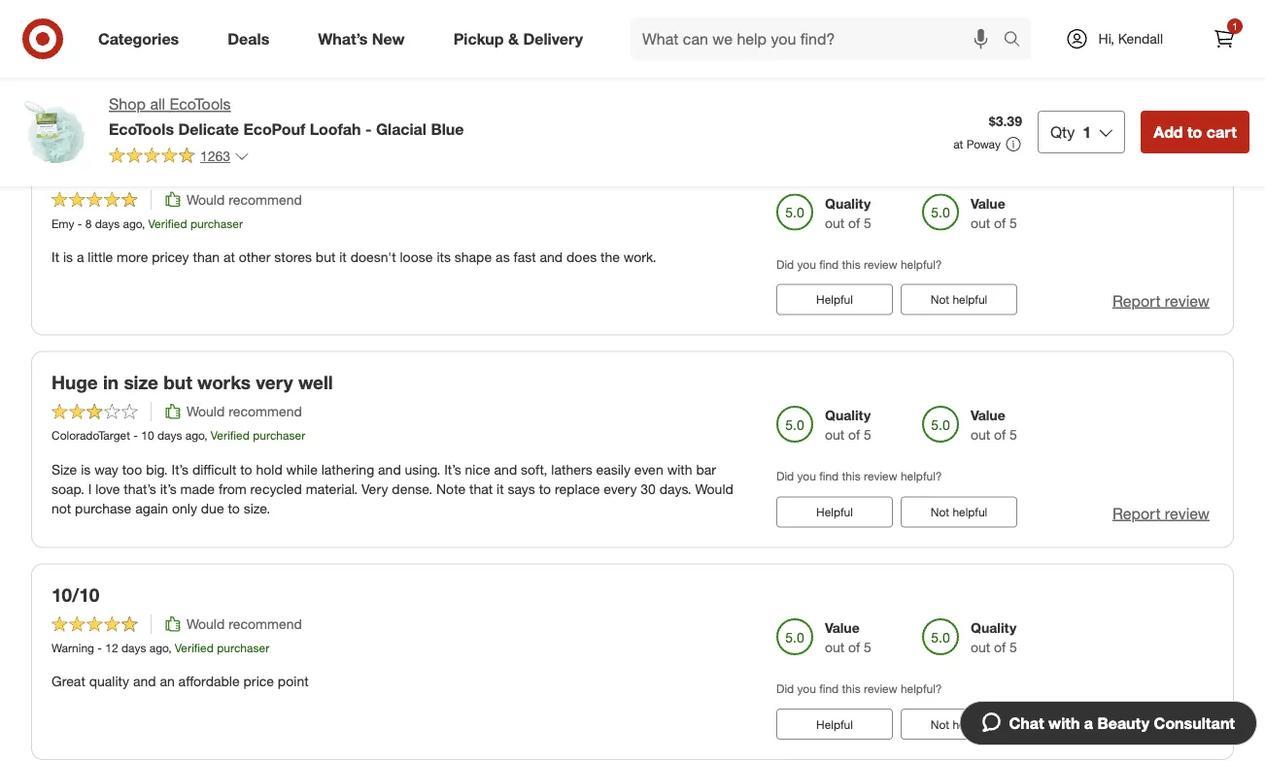 Task type: locate. For each thing, give the bounding box(es) containing it.
few
[[330, 45, 352, 62]]

0 vertical spatial price
[[104, 159, 149, 181]]

0 vertical spatial find
[[820, 257, 839, 271]]

thought
[[310, 65, 357, 82]]

2 did you find this review helpful? from the top
[[777, 470, 942, 484]]

a left the "beauty"
[[1084, 714, 1093, 733]]

quality inside the quality and thickness is great. but after a few showers, it started falling apart on me. this happened to me last time i bought from this brand and just thought i got a bad one but it happened again. won't be buying from this brand again.
[[78, 45, 118, 62]]

find for scrubber
[[820, 257, 839, 271]]

What can we help you find? suggestions appear below search field
[[631, 17, 1008, 60]]

3 not helpful button from the top
[[901, 497, 1018, 528]]

again. down bought
[[116, 84, 152, 101]]

1 vertical spatial price
[[243, 674, 274, 691]]

purchaser
[[190, 216, 243, 231], [253, 429, 305, 443], [217, 641, 269, 656]]

days right 10
[[157, 429, 182, 443]]

you for scrubber
[[797, 257, 816, 271]]

2 vertical spatial helpful?
[[901, 682, 942, 697]]

ecotools up delicate
[[170, 95, 231, 114]]

recommend for scrubber
[[229, 191, 302, 208]]

2 recommend from the top
[[229, 403, 302, 421]]

2 not helpful button from the top
[[901, 284, 1018, 315]]

add to cart
[[1154, 122, 1237, 141]]

stores
[[274, 248, 312, 265]]

to inside button
[[1188, 122, 1203, 141]]

a left few on the top
[[319, 45, 327, 62]]

1 left guest
[[777, 44, 783, 59]]

1 guest found this review helpful. did you?
[[777, 44, 997, 59]]

quality
[[78, 45, 118, 62], [825, 195, 871, 212], [825, 407, 871, 424], [971, 620, 1017, 637], [89, 674, 129, 691]]

value out of 5
[[971, 195, 1017, 231], [971, 407, 1017, 444], [825, 620, 872, 657]]

price left the for
[[104, 159, 149, 181]]

days right the 12
[[121, 641, 146, 656]]

4 helpful from the top
[[816, 718, 853, 732]]

way
[[94, 461, 118, 478]]

1 vertical spatial verified
[[211, 429, 250, 443]]

0 vertical spatial quality out of 5
[[825, 195, 872, 231]]

0 horizontal spatial ,
[[142, 216, 145, 231]]

and down but
[[257, 65, 280, 82]]

to right add
[[1188, 122, 1203, 141]]

0 horizontal spatial is
[[63, 248, 73, 265]]

2 helpful from the top
[[953, 292, 988, 307]]

brand down "great."
[[218, 65, 254, 82]]

a right got at the top
[[391, 65, 399, 82]]

recommend down scrubber
[[229, 191, 302, 208]]

i inside size is way too big. it's difficult to hold while lathering and using. it's nice and soft, lathers easily even with bar soap. i love that's it's made from recycled material. very dense. note that it says to replace every 30 days. would not purchase again only due to size.
[[88, 480, 92, 497]]

1 horizontal spatial price
[[243, 674, 274, 691]]

purchaser up affordable
[[217, 641, 269, 656]]

material.
[[306, 480, 358, 497]]

2 horizontal spatial days
[[157, 429, 182, 443]]

0 vertical spatial helpful?
[[901, 257, 942, 271]]

2 report review button from the top
[[1113, 290, 1210, 312]]

- for good price for a good scrubber
[[77, 216, 82, 231]]

did for huge in size but works very well
[[777, 470, 794, 484]]

1 vertical spatial brand
[[77, 84, 112, 101]]

2 helpful from the top
[[816, 292, 853, 307]]

4 helpful button from the top
[[777, 710, 893, 741]]

pickup & delivery
[[454, 29, 583, 48]]

report for huge in size but works very well
[[1113, 504, 1161, 523]]

pickup & delivery link
[[437, 17, 607, 60]]

search button
[[995, 17, 1042, 64]]

0 vertical spatial at
[[954, 137, 964, 152]]

1 horizontal spatial happened
[[621, 45, 683, 62]]

did for 10/10
[[777, 682, 794, 697]]

1 vertical spatial is
[[63, 248, 73, 265]]

0 horizontal spatial brand
[[77, 84, 112, 101]]

would down bar on the right bottom of the page
[[695, 480, 734, 497]]

1 vertical spatial would recommend
[[187, 403, 302, 421]]

2 vertical spatial would recommend
[[187, 616, 302, 633]]

verified up pricey
[[148, 216, 187, 231]]

1 report from the top
[[1113, 79, 1161, 98]]

0 horizontal spatial with
[[667, 461, 693, 478]]

1 not from the top
[[931, 80, 950, 94]]

would
[[187, 191, 225, 208], [187, 403, 225, 421], [695, 480, 734, 497], [187, 616, 225, 633]]

nice
[[465, 461, 490, 478]]

0 vertical spatial ago
[[123, 216, 142, 231]]

quality out of 5 for huge in size but works very well
[[825, 407, 872, 444]]

days right 8
[[95, 216, 120, 231]]

1 vertical spatial again.
[[116, 84, 152, 101]]

1 horizontal spatial at
[[954, 137, 964, 152]]

2 vertical spatial value
[[825, 620, 860, 637]]

happened down apart
[[491, 65, 553, 82]]

2 vertical spatial days
[[121, 641, 146, 656]]

2 horizontal spatial ,
[[204, 429, 207, 443]]

3 not from the top
[[931, 505, 950, 520]]

helpful? for very
[[901, 470, 942, 484]]

it down falling
[[480, 65, 487, 82]]

0 vertical spatial again.
[[557, 65, 593, 82]]

3 helpful from the top
[[816, 505, 853, 520]]

bar
[[696, 461, 716, 478]]

and up says
[[494, 461, 517, 478]]

- left 10
[[133, 429, 138, 443]]

a left little
[[77, 248, 84, 265]]

blue
[[431, 119, 464, 138]]

would down good price for a good scrubber
[[187, 191, 225, 208]]

with right chat
[[1049, 714, 1080, 733]]

love
[[95, 480, 120, 497]]

1 horizontal spatial it's
[[444, 461, 461, 478]]

great.
[[224, 45, 259, 62]]

verified
[[148, 216, 187, 231], [211, 429, 250, 443], [175, 641, 214, 656]]

2 vertical spatial is
[[81, 461, 91, 478]]

would recommend up affordable
[[187, 616, 302, 633]]

from down difficult
[[219, 480, 247, 497]]

it up bad
[[413, 45, 421, 62]]

4 not helpful button from the top
[[901, 710, 1018, 741]]

1 vertical spatial purchaser
[[253, 429, 305, 443]]

glacial
[[376, 119, 427, 138]]

1 vertical spatial you
[[797, 470, 816, 484]]

from inside size is way too big. it's difficult to hold while lathering and using. it's nice and soft, lathers easily even with bar soap. i love that's it's made from recycled material. very dense. note that it says to replace every 30 days. would not purchase again only due to size.
[[219, 480, 247, 497]]

ago up difficult
[[185, 429, 204, 443]]

is right the it
[[63, 248, 73, 265]]

0 vertical spatial verified
[[148, 216, 187, 231]]

helpful button for 10/10
[[777, 710, 893, 741]]

time
[[77, 65, 103, 82]]

2 horizontal spatial ago
[[185, 429, 204, 443]]

-
[[365, 119, 372, 138], [77, 216, 82, 231], [133, 429, 138, 443], [97, 641, 102, 656]]

well
[[298, 372, 333, 394]]

2 horizontal spatial is
[[210, 45, 220, 62]]

image of ecotools delicate ecopouf loofah - glacial blue image
[[16, 93, 93, 171]]

at right the than
[[223, 248, 235, 265]]

helpful for good price for a good scrubber
[[816, 292, 853, 307]]

verified for works
[[211, 429, 250, 443]]

3 would recommend from the top
[[187, 616, 302, 633]]

but right one
[[456, 65, 476, 82]]

doesn't
[[350, 248, 396, 265]]

brand down time
[[77, 84, 112, 101]]

not
[[931, 80, 950, 94], [931, 292, 950, 307], [931, 505, 950, 520], [931, 718, 950, 732]]

that's
[[124, 480, 156, 497]]

3 recommend from the top
[[229, 616, 302, 633]]

3 helpful from the top
[[953, 505, 988, 520]]

- left 8
[[77, 216, 82, 231]]

difficult
[[192, 461, 236, 478]]

recommend down very
[[229, 403, 302, 421]]

0 horizontal spatial it's
[[172, 461, 189, 478]]

1 would recommend from the top
[[187, 191, 302, 208]]

would recommend down good
[[187, 191, 302, 208]]

0 horizontal spatial ago
[[123, 216, 142, 231]]

this
[[852, 44, 870, 59], [193, 65, 215, 82], [52, 84, 73, 101], [842, 257, 861, 271], [842, 470, 861, 484], [842, 682, 861, 697]]

ago up an
[[149, 641, 168, 656]]

1 horizontal spatial but
[[316, 248, 336, 265]]

for
[[154, 159, 178, 181]]

2 helpful? from the top
[[901, 470, 942, 484]]

2 vertical spatial but
[[164, 372, 192, 394]]

3 you from the top
[[797, 682, 816, 697]]

1 vertical spatial did you find this review helpful?
[[777, 470, 942, 484]]

other
[[239, 248, 271, 265]]

0 horizontal spatial again.
[[116, 84, 152, 101]]

at poway
[[954, 137, 1001, 152]]

, up more
[[142, 216, 145, 231]]

1 report review button from the top
[[1113, 77, 1210, 100]]

with inside button
[[1049, 714, 1080, 733]]

would recommend down works
[[187, 403, 302, 421]]

1 helpful button from the top
[[777, 71, 893, 103]]

purchaser up the than
[[190, 216, 243, 231]]

happened
[[621, 45, 683, 62], [491, 65, 553, 82]]

0 vertical spatial would recommend
[[187, 191, 302, 208]]

1 helpful from the top
[[953, 80, 988, 94]]

0 horizontal spatial days
[[95, 216, 120, 231]]

it right that
[[497, 480, 504, 497]]

0 vertical spatial days
[[95, 216, 120, 231]]

4 helpful from the top
[[953, 718, 988, 732]]

4 not helpful from the top
[[931, 718, 988, 732]]

,
[[142, 216, 145, 231], [204, 429, 207, 443], [168, 641, 172, 656]]

0 horizontal spatial happened
[[491, 65, 553, 82]]

recommend for very
[[229, 403, 302, 421]]

1 horizontal spatial from
[[219, 480, 247, 497]]

1 vertical spatial value
[[971, 407, 1006, 424]]

it inside size is way too big. it's difficult to hold while lathering and using. it's nice and soft, lathers easily even with bar soap. i love that's it's made from recycled material. very dense. note that it says to replace every 30 days. would not purchase again only due to size.
[[497, 480, 504, 497]]

i left got at the top
[[360, 65, 364, 82]]

me
[[703, 45, 722, 62]]

2 report from the top
[[1113, 291, 1161, 310]]

while
[[286, 461, 318, 478]]

did
[[951, 44, 969, 59], [777, 257, 794, 271], [777, 470, 794, 484], [777, 682, 794, 697]]

1 vertical spatial helpful?
[[901, 470, 942, 484]]

2 horizontal spatial but
[[456, 65, 476, 82]]

it's up note
[[444, 461, 461, 478]]

size is way too big. it's difficult to hold while lathering and using. it's nice and soft, lathers easily even with bar soap. i love that's it's made from recycled material. very dense. note that it says to replace every 30 days. would not purchase again only due to size.
[[52, 461, 734, 517]]

12
[[105, 641, 118, 656]]

the quality and thickness is great. but after a few showers, it started falling apart on me. this happened to me last time i bought from this brand and just thought i got a bad one but it happened again. won't be buying from this brand again.
[[52, 45, 727, 101]]

0 vertical spatial did you find this review helpful?
[[777, 257, 942, 271]]

2 vertical spatial ago
[[149, 641, 168, 656]]

2 would recommend from the top
[[187, 403, 302, 421]]

2 report review from the top
[[1113, 291, 1210, 310]]

1 recommend from the top
[[229, 191, 302, 208]]

made
[[180, 480, 215, 497]]

1 you from the top
[[797, 257, 816, 271]]

to
[[687, 45, 699, 62], [1188, 122, 1203, 141], [240, 461, 252, 478], [539, 480, 551, 497], [228, 500, 240, 517]]

3 helpful button from the top
[[777, 497, 893, 528]]

categories link
[[82, 17, 203, 60]]

5
[[864, 214, 872, 231], [1010, 214, 1017, 231], [864, 427, 872, 444], [1010, 427, 1017, 444], [864, 640, 872, 657], [1010, 640, 1017, 657]]

0 vertical spatial ecotools
[[170, 95, 231, 114]]

too
[[122, 461, 142, 478]]

0 vertical spatial recommend
[[229, 191, 302, 208]]

find
[[820, 257, 839, 271], [820, 470, 839, 484], [820, 682, 839, 697]]

1 vertical spatial quality out of 5
[[825, 407, 872, 444]]

4 not from the top
[[931, 718, 950, 732]]

, up difficult
[[204, 429, 207, 443]]

ago
[[123, 216, 142, 231], [185, 429, 204, 443], [149, 641, 168, 656]]

0 horizontal spatial 1
[[777, 44, 783, 59]]

1 horizontal spatial is
[[81, 461, 91, 478]]

0 horizontal spatial price
[[104, 159, 149, 181]]

1 vertical spatial days
[[157, 429, 182, 443]]

3 not helpful from the top
[[931, 505, 988, 520]]

the
[[52, 45, 74, 62]]

3 report review button from the top
[[1113, 503, 1210, 525]]

quality out of 5 for good price for a good scrubber
[[825, 195, 872, 231]]

1 horizontal spatial i
[[107, 65, 110, 82]]

at left poway in the right top of the page
[[954, 137, 964, 152]]

1 vertical spatial ago
[[185, 429, 204, 443]]

not helpful button for good price for a good scrubber
[[901, 284, 1018, 315]]

recommend up point
[[229, 616, 302, 633]]

guest
[[786, 44, 815, 59]]

is left "great."
[[210, 45, 220, 62]]

2 find from the top
[[820, 470, 839, 484]]

report review
[[1113, 79, 1210, 98], [1113, 291, 1210, 310], [1113, 504, 1210, 523], [1113, 717, 1210, 736]]

huge
[[52, 372, 98, 394]]

little
[[88, 248, 113, 265]]

1 horizontal spatial brand
[[218, 65, 254, 82]]

2 vertical spatial verified
[[175, 641, 214, 656]]

helpful for huge in size but works very well
[[953, 505, 988, 520]]

from down thickness at top left
[[161, 65, 189, 82]]

it's up it's
[[172, 461, 189, 478]]

helpful button for good price for a good scrubber
[[777, 284, 893, 315]]

report review button for huge in size but works very well
[[1113, 503, 1210, 525]]

value out of 5 for good price for a good scrubber
[[971, 195, 1017, 231]]

2 not from the top
[[931, 292, 950, 307]]

helpful for 10/10
[[953, 718, 988, 732]]

i right time
[[107, 65, 110, 82]]

0 vertical spatial brand
[[218, 65, 254, 82]]

4 report review button from the top
[[1113, 715, 1210, 738]]

0 vertical spatial with
[[667, 461, 693, 478]]

0 vertical spatial purchaser
[[190, 216, 243, 231]]

0 vertical spatial ,
[[142, 216, 145, 231]]

ago up more
[[123, 216, 142, 231]]

from down me
[[699, 65, 727, 82]]

1 helpful? from the top
[[901, 257, 942, 271]]

1 vertical spatial ,
[[204, 429, 207, 443]]

me.
[[566, 45, 589, 62]]

value
[[971, 195, 1006, 212], [971, 407, 1006, 424], [825, 620, 860, 637]]

did for good price for a good scrubber
[[777, 257, 794, 271]]

delicate
[[178, 119, 239, 138]]

to inside the quality and thickness is great. but after a few showers, it started falling apart on me. this happened to me last time i bought from this brand and just thought i got a bad one but it happened again. won't be buying from this brand again.
[[687, 45, 699, 62]]

recommend
[[229, 191, 302, 208], [229, 403, 302, 421], [229, 616, 302, 633]]

lathering
[[321, 461, 374, 478]]

ecotools down shop
[[109, 119, 174, 138]]

would recommend for works
[[187, 403, 302, 421]]

1 find from the top
[[820, 257, 839, 271]]

2 vertical spatial find
[[820, 682, 839, 697]]

0 vertical spatial value
[[971, 195, 1006, 212]]

days.
[[660, 480, 692, 497]]

lathers
[[551, 461, 593, 478]]

2 vertical spatial 1
[[1083, 122, 1092, 141]]

kendall
[[1118, 30, 1163, 47]]

1 vertical spatial with
[[1049, 714, 1080, 733]]

not helpful
[[931, 80, 988, 94], [931, 292, 988, 307], [931, 505, 988, 520], [931, 718, 988, 732]]

1 for 1
[[1233, 20, 1238, 32]]

3 report review from the top
[[1113, 504, 1210, 523]]

verified up difficult
[[211, 429, 250, 443]]

0 vertical spatial is
[[210, 45, 220, 62]]

value for huge in size but works very well
[[971, 407, 1006, 424]]

2 vertical spatial you
[[797, 682, 816, 697]]

0 vertical spatial value out of 5
[[971, 195, 1017, 231]]

1 did you find this review helpful? from the top
[[777, 257, 942, 271]]

1 right qty
[[1083, 122, 1092, 141]]

to left me
[[687, 45, 699, 62]]

2 vertical spatial recommend
[[229, 616, 302, 633]]

1 horizontal spatial with
[[1049, 714, 1080, 733]]

a inside button
[[1084, 714, 1093, 733]]

purchaser up hold
[[253, 429, 305, 443]]

as
[[496, 248, 510, 265]]

warning - 12 days ago , verified purchaser
[[52, 641, 269, 656]]

purchase
[[75, 500, 131, 517]]

days
[[95, 216, 120, 231], [157, 429, 182, 443], [121, 641, 146, 656]]

again. down me.
[[557, 65, 593, 82]]

helpful for huge in size but works very well
[[816, 505, 853, 520]]

2 you from the top
[[797, 470, 816, 484]]

would down huge in size but works very well
[[187, 403, 225, 421]]

1 vertical spatial 1
[[777, 44, 783, 59]]

would for huge in size but works very well
[[187, 403, 225, 421]]

scrubber
[[249, 159, 329, 181]]

but
[[456, 65, 476, 82], [316, 248, 336, 265], [164, 372, 192, 394]]

poway
[[967, 137, 1001, 152]]

price
[[104, 159, 149, 181], [243, 674, 274, 691]]

with up days.
[[667, 461, 693, 478]]

price left point
[[243, 674, 274, 691]]

1 horizontal spatial ,
[[168, 641, 172, 656]]

with inside size is way too big. it's difficult to hold while lathering and using. it's nice and soft, lathers easily even with bar soap. i love that's it's made from recycled material. very dense. note that it says to replace every 30 days. would not purchase again only due to size.
[[667, 461, 693, 478]]

1 vertical spatial value out of 5
[[971, 407, 1017, 444]]

the
[[601, 248, 620, 265]]

0 horizontal spatial but
[[164, 372, 192, 394]]

2 horizontal spatial 1
[[1233, 20, 1238, 32]]

but right stores
[[316, 248, 336, 265]]

- left glacial
[[365, 119, 372, 138]]

but right 'size'
[[164, 372, 192, 394]]

0 vertical spatial you
[[797, 257, 816, 271]]

i left love
[[88, 480, 92, 497]]

1 right kendall
[[1233, 20, 1238, 32]]

2 not helpful from the top
[[931, 292, 988, 307]]

is inside size is way too big. it's difficult to hold while lathering and using. it's nice and soft, lathers easily even with bar soap. i love that's it's made from recycled material. very dense. note that it says to replace every 30 days. would not purchase again only due to size.
[[81, 461, 91, 478]]

pricey
[[152, 248, 189, 265]]

2 horizontal spatial i
[[360, 65, 364, 82]]

would up "warning - 12 days ago , verified purchaser" on the bottom of page
[[187, 616, 225, 633]]

- left the 12
[[97, 641, 102, 656]]

value for good price for a good scrubber
[[971, 195, 1006, 212]]

shop all ecotools ecotools delicate ecopouf loofah - glacial blue
[[109, 95, 464, 138]]

0 vertical spatial but
[[456, 65, 476, 82]]

3 report from the top
[[1113, 504, 1161, 523]]

happened up be
[[621, 45, 683, 62]]

consultant
[[1154, 714, 1235, 733]]

1 vertical spatial recommend
[[229, 403, 302, 421]]

0 vertical spatial 1
[[1233, 20, 1238, 32]]

ecotools
[[170, 95, 231, 114], [109, 119, 174, 138]]

2 helpful button from the top
[[777, 284, 893, 315]]

verified up great quality and an affordable price point
[[175, 641, 214, 656]]

2 vertical spatial did you find this review helpful?
[[777, 682, 942, 697]]

is for size
[[81, 461, 91, 478]]

, up an
[[168, 641, 172, 656]]

3 helpful? from the top
[[901, 682, 942, 697]]

recycled
[[250, 480, 302, 497]]

is left way
[[81, 461, 91, 478]]

did you find this review helpful? for very
[[777, 470, 942, 484]]

0 horizontal spatial i
[[88, 480, 92, 497]]

not helpful button for 10/10
[[901, 710, 1018, 741]]

1 vertical spatial at
[[223, 248, 235, 265]]

using.
[[405, 461, 441, 478]]

4 report review from the top
[[1113, 717, 1210, 736]]

review
[[874, 44, 907, 59], [1165, 79, 1210, 98], [864, 257, 898, 271], [1165, 291, 1210, 310], [864, 470, 898, 484], [1165, 504, 1210, 523], [864, 682, 898, 697], [1165, 717, 1210, 736]]

4 report from the top
[[1113, 717, 1161, 736]]

1 vertical spatial ecotools
[[109, 119, 174, 138]]



Task type: describe. For each thing, give the bounding box(es) containing it.
big.
[[146, 461, 168, 478]]

new
[[372, 29, 405, 48]]

to left hold
[[240, 461, 252, 478]]

1 horizontal spatial days
[[121, 641, 146, 656]]

this for the quality and thickness is great. but after a few showers, it started falling apart on me. this happened to me last time i bought from this brand and just thought i got a bad one but it happened again. won't be buying from this brand again.
[[852, 44, 870, 59]]

chat with a beauty consultant button
[[960, 702, 1258, 746]]

that
[[469, 480, 493, 497]]

add
[[1154, 122, 1183, 141]]

even
[[634, 461, 664, 478]]

more
[[117, 248, 148, 265]]

dense.
[[392, 480, 433, 497]]

good
[[52, 159, 99, 181]]

soap.
[[52, 480, 84, 497]]

to down soft,
[[539, 480, 551, 497]]

2 it's from the left
[[444, 461, 461, 478]]

but inside the quality and thickness is great. but after a few showers, it started falling apart on me. this happened to me last time i bought from this brand and just thought i got a bad one but it happened again. won't be buying from this brand again.
[[456, 65, 476, 82]]

0 vertical spatial happened
[[621, 45, 683, 62]]

would for 10/10
[[187, 616, 225, 633]]

it left doesn't
[[339, 248, 347, 265]]

1 for 1 guest found this review helpful. did you?
[[777, 44, 783, 59]]

you?
[[972, 44, 997, 59]]

this for it is a little more pricey than at other stores but it doesn't loose its shape as fast and does the work.
[[842, 257, 861, 271]]

days for for
[[95, 216, 120, 231]]

report for 10/10
[[1113, 717, 1161, 736]]

not for 10/10
[[931, 718, 950, 732]]

coloradotarget - 10 days ago , verified purchaser
[[52, 429, 305, 443]]

and left an
[[133, 674, 156, 691]]

warning
[[52, 641, 94, 656]]

, for a
[[142, 216, 145, 231]]

2 vertical spatial purchaser
[[217, 641, 269, 656]]

&
[[508, 29, 519, 48]]

1 not helpful button from the top
[[901, 71, 1018, 103]]

search
[[995, 31, 1042, 50]]

loofah
[[310, 119, 361, 138]]

this for great quality and an affordable price point
[[842, 682, 861, 697]]

emy
[[52, 216, 74, 231]]

verified for good
[[148, 216, 187, 231]]

1263 link
[[109, 147, 250, 169]]

good price for a good scrubber
[[52, 159, 329, 181]]

1 horizontal spatial again.
[[557, 65, 593, 82]]

2 vertical spatial quality out of 5
[[971, 620, 1017, 657]]

all
[[150, 95, 165, 114]]

1 vertical spatial happened
[[491, 65, 553, 82]]

add to cart button
[[1141, 111, 1250, 154]]

1 it's from the left
[[172, 461, 189, 478]]

on
[[547, 45, 563, 62]]

it is a little more pricey than at other stores but it doesn't loose its shape as fast and does the work.
[[52, 248, 657, 265]]

would for good price for a good scrubber
[[187, 191, 225, 208]]

buying
[[655, 65, 696, 82]]

than
[[193, 248, 220, 265]]

report review for 10/10
[[1113, 717, 1210, 736]]

a right the for
[[184, 159, 194, 181]]

to right due
[[228, 500, 240, 517]]

what's new link
[[302, 17, 429, 60]]

ago for for
[[123, 216, 142, 231]]

8
[[85, 216, 92, 231]]

report review for good price for a good scrubber
[[1113, 291, 1210, 310]]

showers,
[[356, 45, 410, 62]]

not helpful for huge in size but works very well
[[931, 505, 988, 520]]

due
[[201, 500, 224, 517]]

affordable
[[178, 674, 240, 691]]

not helpful button for huge in size but works very well
[[901, 497, 1018, 528]]

its
[[437, 248, 451, 265]]

qty
[[1051, 122, 1075, 141]]

apart
[[511, 45, 544, 62]]

loose
[[400, 248, 433, 265]]

0 horizontal spatial from
[[161, 65, 189, 82]]

1 report review from the top
[[1113, 79, 1210, 98]]

after
[[287, 45, 315, 62]]

cg
[[52, 13, 69, 28]]

would recommend for good
[[187, 191, 302, 208]]

ago for size
[[185, 429, 204, 443]]

delivery
[[523, 29, 583, 48]]

found
[[819, 44, 848, 59]]

coloradotarget
[[52, 429, 130, 443]]

pickup
[[454, 29, 504, 48]]

report for good price for a good scrubber
[[1113, 291, 1161, 310]]

again
[[135, 500, 168, 517]]

30
[[641, 480, 656, 497]]

would inside size is way too big. it's difficult to hold while lathering and using. it's nice and soft, lathers easily even with bar soap. i love that's it's made from recycled material. very dense. note that it says to replace every 30 days. would not purchase again only due to size.
[[695, 480, 734, 497]]

be
[[635, 65, 651, 82]]

helpful.
[[910, 44, 948, 59]]

1 horizontal spatial ago
[[149, 641, 168, 656]]

very
[[256, 372, 293, 394]]

hold
[[256, 461, 283, 478]]

3 did you find this review helpful? from the top
[[777, 682, 942, 697]]

bad
[[402, 65, 426, 82]]

report review button for good price for a good scrubber
[[1113, 290, 1210, 312]]

0 horizontal spatial at
[[223, 248, 235, 265]]

2 horizontal spatial from
[[699, 65, 727, 82]]

replace
[[555, 480, 600, 497]]

this
[[592, 45, 618, 62]]

, for but
[[204, 429, 207, 443]]

not for huge in size but works very well
[[931, 505, 950, 520]]

hi, kendall
[[1099, 30, 1163, 47]]

you for very
[[797, 470, 816, 484]]

not helpful for good price for a good scrubber
[[931, 292, 988, 307]]

and up very
[[378, 461, 401, 478]]

helpful? for scrubber
[[901, 257, 942, 271]]

2 vertical spatial value out of 5
[[825, 620, 872, 657]]

- for huge in size but works very well
[[133, 429, 138, 443]]

10/10
[[52, 584, 99, 607]]

chat with a beauty consultant
[[1009, 714, 1235, 733]]

10
[[141, 429, 154, 443]]

size.
[[244, 500, 270, 517]]

falling
[[472, 45, 508, 62]]

helpful button for huge in size but works very well
[[777, 497, 893, 528]]

helpful for 10/10
[[816, 718, 853, 732]]

and up bought
[[122, 45, 145, 62]]

1 link
[[1203, 17, 1246, 60]]

report review for huge in size but works very well
[[1113, 504, 1210, 523]]

not
[[52, 500, 71, 517]]

- for 10/10
[[97, 641, 102, 656]]

work.
[[624, 248, 657, 265]]

thickness
[[149, 45, 207, 62]]

started
[[425, 45, 468, 62]]

is inside the quality and thickness is great. but after a few showers, it started falling apart on me. this happened to me last time i bought from this brand and just thought i got a bad one but it happened again. won't be buying from this brand again.
[[210, 45, 220, 62]]

did you find this review helpful? for scrubber
[[777, 257, 942, 271]]

value out of 5 for huge in size but works very well
[[971, 407, 1017, 444]]

says
[[508, 480, 535, 497]]

2 vertical spatial ,
[[168, 641, 172, 656]]

- inside shop all ecotools ecotools delicate ecopouf loofah - glacial blue
[[365, 119, 372, 138]]

not for good price for a good scrubber
[[931, 292, 950, 307]]

it
[[52, 248, 59, 265]]

what's
[[318, 29, 368, 48]]

report review button for 10/10
[[1113, 715, 1210, 738]]

this for size is way too big. it's difficult to hold while lathering and using. it's nice and soft, lathers easily even with bar soap. i love that's it's made from recycled material. very dense. note that it says to replace every 30 days. would not purchase again only due to size.
[[842, 470, 861, 484]]

an
[[160, 674, 175, 691]]

not helpful for 10/10
[[931, 718, 988, 732]]

1 not helpful from the top
[[931, 80, 988, 94]]

i for difficult
[[88, 480, 92, 497]]

and right fast
[[540, 248, 563, 265]]

very
[[362, 480, 388, 497]]

1 vertical spatial but
[[316, 248, 336, 265]]

soft,
[[521, 461, 548, 478]]

helpful for good price for a good scrubber
[[953, 292, 988, 307]]

purchaser for good
[[190, 216, 243, 231]]

deals
[[228, 29, 269, 48]]

days for size
[[157, 429, 182, 443]]

find for very
[[820, 470, 839, 484]]

point
[[278, 674, 309, 691]]

1 helpful from the top
[[816, 80, 853, 94]]

3 find from the top
[[820, 682, 839, 697]]

size
[[124, 372, 158, 394]]

ecopouf
[[243, 119, 306, 138]]

i for but
[[107, 65, 110, 82]]

only
[[172, 500, 197, 517]]

is for for
[[63, 248, 73, 265]]

works
[[197, 372, 251, 394]]

purchaser for works
[[253, 429, 305, 443]]



Task type: vqa. For each thing, say whether or not it's contained in the screenshot.


